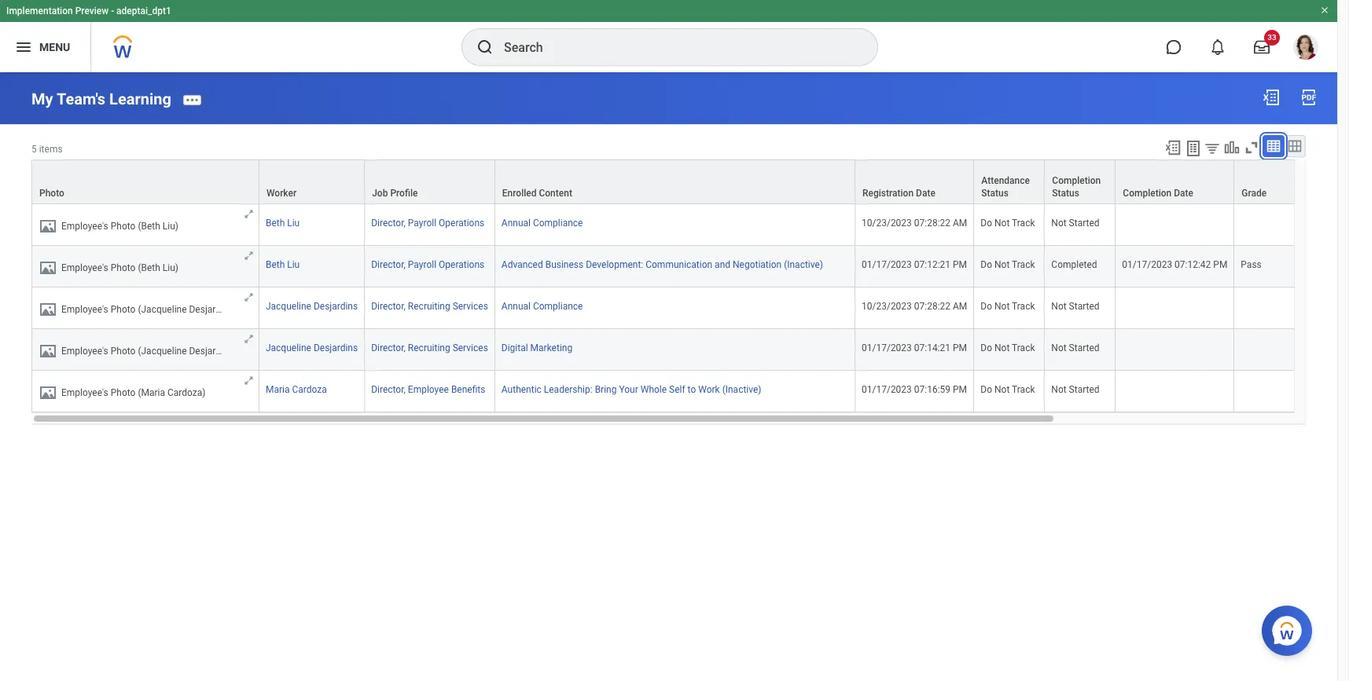 Task type: vqa. For each thing, say whether or not it's contained in the screenshot.
'Employee's Photo (Jacqueline Desjardins)' corresponding to Digital Marketing
yes



Task type: describe. For each thing, give the bounding box(es) containing it.
track for authentic leadership: bring your whole self to work (inactive) link
[[1012, 384, 1035, 395]]

adeptai_dpt1
[[116, 6, 171, 17]]

status for completion status
[[1053, 188, 1080, 199]]

5 items
[[31, 144, 63, 155]]

started for digital marketing link
[[1069, 343, 1100, 354]]

01/17/2023 for 01/17/2023 07:12:21 pm
[[862, 259, 912, 270]]

employee's photo (jacqueline desjardins) for annual compliance
[[61, 304, 237, 315]]

leadership:
[[544, 384, 593, 395]]

jacqueline for digital
[[266, 343, 311, 354]]

benefits
[[451, 384, 486, 395]]

grow image for jacqueline
[[243, 333, 255, 345]]

bring
[[595, 384, 617, 395]]

grow image for jacqueline
[[243, 292, 255, 303]]

director, employee benefits
[[371, 384, 486, 395]]

do not track for 3rd row
[[981, 259, 1035, 270]]

cardoza)
[[167, 388, 206, 399]]

director, recruiting services link for annual compliance
[[371, 301, 488, 312]]

my team's learning element
[[31, 89, 171, 108]]

desjardins for digital marketing
[[314, 343, 358, 354]]

beth liu for annual
[[266, 218, 300, 229]]

payroll for annual compliance
[[408, 218, 437, 229]]

director, for advanced business development: communication and negotiation (inactive) link
[[371, 259, 406, 270]]

grow image for beth
[[243, 208, 255, 220]]

digital marketing
[[502, 343, 573, 354]]

photo inside popup button
[[39, 188, 64, 199]]

date for completion date
[[1174, 188, 1194, 199]]

Search Workday  search field
[[504, 30, 845, 64]]

and
[[715, 259, 731, 270]]

annual compliance link for director, payroll operations
[[502, 215, 583, 229]]

maria cardoza
[[266, 384, 327, 395]]

to
[[688, 384, 696, 395]]

photo for 5th image from the bottom of the my team's learning main content
[[111, 221, 136, 232]]

export to excel image
[[1165, 139, 1182, 156]]

menu button
[[0, 22, 91, 72]]

completion date
[[1123, 188, 1194, 199]]

not started for authentic leadership: bring your whole self to work (inactive) link
[[1052, 384, 1100, 395]]

operations for advanced business development: communication and negotiation (inactive)
[[439, 259, 485, 270]]

close environment banner image
[[1321, 6, 1330, 15]]

3 track from the top
[[1012, 301, 1035, 312]]

liu for advanced business development: communication and negotiation (inactive)
[[287, 259, 300, 270]]

learning
[[109, 89, 171, 108]]

export to excel image
[[1262, 88, 1281, 107]]

beth for advanced
[[266, 259, 285, 270]]

whole
[[641, 384, 667, 395]]

am for director, recruiting services
[[953, 301, 968, 312]]

not started for annual compliance link related to director, payroll operations
[[1052, 218, 1100, 229]]

expand/collapse chart image
[[1224, 139, 1241, 156]]

items
[[39, 144, 63, 155]]

(maria
[[138, 388, 165, 399]]

employee's photo (jacqueline desjardins) cell for annual compliance
[[31, 288, 259, 329]]

worker
[[267, 188, 297, 199]]

jacqueline desjardins link for annual
[[266, 301, 358, 312]]

3 row from the top
[[31, 246, 1350, 288]]

do for annual compliance link related to director, payroll operations
[[981, 218, 993, 229]]

profile logan mcneil image
[[1294, 35, 1319, 63]]

beth for annual
[[266, 218, 285, 229]]

preview
[[75, 6, 109, 17]]

jacqueline desjardins for digital
[[266, 343, 358, 354]]

job profile
[[372, 188, 418, 199]]

director, payroll operations for advanced
[[371, 259, 485, 270]]

completion date button
[[1116, 160, 1234, 204]]

01/17/2023 07:12:42 pm
[[1123, 259, 1228, 270]]

authentic
[[502, 384, 542, 395]]

table image
[[1266, 138, 1282, 154]]

advanced
[[502, 259, 543, 270]]

registration date
[[863, 188, 936, 199]]

director, for annual compliance link related to director, payroll operations
[[371, 218, 406, 229]]

grade
[[1242, 188, 1267, 199]]

menu
[[39, 41, 70, 53]]

toolbar inside my team's learning main content
[[1158, 135, 1306, 159]]

(beth for annual compliance
[[138, 221, 160, 232]]

1 track from the top
[[1012, 218, 1035, 229]]

(beth for advanced business development: communication and negotiation (inactive)
[[138, 262, 160, 274]]

attendance
[[982, 175, 1030, 186]]

search image
[[476, 38, 495, 57]]

development:
[[586, 259, 644, 270]]

4 row from the top
[[31, 288, 1350, 329]]

view printable version (pdf) image
[[1300, 88, 1319, 107]]

business
[[546, 259, 584, 270]]

pass
[[1241, 259, 1262, 270]]

employee's for third image
[[61, 304, 108, 315]]

do for advanced business development: communication and negotiation (inactive) link
[[981, 259, 993, 270]]

10/23/2023 for director, recruiting services
[[862, 301, 912, 312]]

photo for image related to advanced business development: communication and negotiation (inactive) link
[[111, 262, 136, 274]]

01/17/2023 07:14:21 pm
[[862, 343, 967, 354]]

completion status
[[1053, 175, 1101, 199]]

-
[[111, 6, 114, 17]]

5 row from the top
[[31, 329, 1350, 371]]

employee's for 5th image from the bottom of the my team's learning main content
[[61, 221, 108, 232]]

employee
[[408, 384, 449, 395]]

employee's photo (jacqueline desjardins) for digital marketing
[[61, 346, 237, 357]]

pm for 01/17/2023 07:12:21 pm
[[953, 259, 967, 270]]

services for digital
[[453, 343, 488, 354]]

do not track for fifth row from the bottom of the my team's learning main content
[[981, 218, 1035, 229]]

director, for digital marketing link
[[371, 343, 406, 354]]

01/17/2023 07:12:21 pm
[[862, 259, 967, 270]]

director, recruiting services link for digital marketing
[[371, 343, 488, 354]]

export to worksheets image
[[1184, 139, 1203, 158]]

worker button
[[259, 160, 364, 204]]

communication
[[646, 259, 713, 270]]

compliance for director, payroll operations
[[533, 218, 583, 229]]

date for registration date
[[916, 188, 936, 199]]

employee's photo (beth liu) cell for advanced business development: communication and negotiation (inactive)
[[31, 246, 259, 288]]

3 image image from the top
[[39, 300, 57, 319]]

enrolled content
[[502, 188, 572, 199]]

authentic leadership: bring your whole self to work (inactive)
[[502, 384, 762, 395]]

1 vertical spatial (inactive)
[[722, 384, 762, 395]]

maria cardoza link
[[266, 384, 327, 395]]

pm for 01/17/2023 07:14:21 pm
[[953, 343, 967, 354]]

am for director, payroll operations
[[953, 218, 968, 229]]

not started for digital marketing link
[[1052, 343, 1100, 354]]

started for annual compliance link related to director, payroll operations
[[1069, 218, 1100, 229]]

cardoza
[[292, 384, 327, 395]]

job profile button
[[365, 160, 495, 204]]

job
[[372, 188, 388, 199]]

0 vertical spatial (inactive)
[[784, 259, 823, 270]]

jacqueline desjardins link for digital
[[266, 343, 358, 354]]

fullscreen image
[[1243, 139, 1261, 156]]



Task type: locate. For each thing, give the bounding box(es) containing it.
image image inside employee's photo (maria cardoza) cell
[[39, 384, 57, 403]]

0 vertical spatial 10/23/2023 07:28:22 am
[[862, 218, 968, 229]]

1 vertical spatial beth
[[266, 259, 285, 270]]

1 recruiting from the top
[[408, 301, 450, 312]]

photo for image related to digital marketing link
[[111, 346, 136, 357]]

0 vertical spatial (beth
[[138, 221, 160, 232]]

1 row from the top
[[31, 159, 1350, 204]]

work
[[699, 384, 720, 395]]

10/23/2023 07:28:22 am for director, recruiting services
[[862, 301, 968, 312]]

01/17/2023 left 07:12:42
[[1123, 259, 1173, 270]]

1 employee's photo (beth liu) from the top
[[61, 221, 179, 232]]

1 employee's photo (jacqueline desjardins) cell from the top
[[31, 288, 259, 329]]

jacqueline desjardins for annual
[[266, 301, 358, 312]]

1 vertical spatial jacqueline desjardins link
[[266, 343, 358, 354]]

0 vertical spatial 10/23/2023
[[862, 218, 912, 229]]

grow image
[[243, 250, 255, 262], [243, 292, 255, 303]]

annual down enrolled
[[502, 218, 531, 229]]

operations down job profile popup button
[[439, 218, 485, 229]]

toolbar
[[1158, 135, 1306, 159]]

1 vertical spatial (jacqueline
[[138, 346, 187, 357]]

do
[[981, 218, 993, 229], [981, 259, 993, 270], [981, 301, 993, 312], [981, 343, 993, 354], [981, 384, 993, 395]]

(inactive)
[[784, 259, 823, 270], [722, 384, 762, 395]]

do for director, recruiting services's annual compliance link
[[981, 301, 993, 312]]

1 vertical spatial beth liu
[[266, 259, 300, 270]]

digital
[[502, 343, 528, 354]]

0 horizontal spatial date
[[916, 188, 936, 199]]

maria
[[266, 384, 290, 395]]

1 beth liu from the top
[[266, 218, 300, 229]]

2 director, recruiting services link from the top
[[371, 343, 488, 354]]

0 vertical spatial jacqueline desjardins link
[[266, 301, 358, 312]]

0 horizontal spatial status
[[982, 188, 1009, 199]]

2 date from the left
[[1174, 188, 1194, 199]]

3 grow image from the top
[[243, 375, 255, 387]]

annual up 'digital' at the bottom left of the page
[[502, 301, 531, 312]]

employee's photo (beth liu) for annual compliance
[[61, 221, 179, 232]]

1 (jacqueline from the top
[[138, 304, 187, 315]]

beth liu link
[[266, 218, 300, 229], [266, 259, 300, 270]]

0 vertical spatial beth liu link
[[266, 218, 300, 229]]

2 employee's photo (beth liu) from the top
[[61, 262, 179, 274]]

employee's photo (maria cardoza)
[[61, 388, 206, 399]]

1 employee's photo (beth liu) cell from the top
[[31, 204, 259, 246]]

1 vertical spatial grow image
[[243, 292, 255, 303]]

my team's learning
[[31, 89, 171, 108]]

1 vertical spatial jacqueline desjardins
[[266, 343, 358, 354]]

2 director, payroll operations link from the top
[[371, 259, 485, 270]]

1 desjardins) from the top
[[189, 304, 237, 315]]

employee's for image in the employee's photo (maria cardoza) cell
[[61, 388, 108, 399]]

beth liu for advanced
[[266, 259, 300, 270]]

1 vertical spatial (beth
[[138, 262, 160, 274]]

recruiting for digital marketing
[[408, 343, 450, 354]]

1 vertical spatial services
[[453, 343, 488, 354]]

photo for third image
[[111, 304, 136, 315]]

1 vertical spatial 10/23/2023
[[862, 301, 912, 312]]

1 horizontal spatial status
[[1053, 188, 1080, 199]]

do not track for second row from the bottom of the my team's learning main content
[[981, 343, 1035, 354]]

0 vertical spatial director, payroll operations link
[[371, 218, 485, 229]]

am up the 01/17/2023 07:14:21 pm
[[953, 301, 968, 312]]

2 recruiting from the top
[[408, 343, 450, 354]]

0 vertical spatial desjardins
[[314, 301, 358, 312]]

grade button
[[1235, 160, 1305, 204]]

compliance for director, recruiting services
[[533, 301, 583, 312]]

01/17/2023 for 01/17/2023 07:16:59 pm
[[862, 384, 912, 395]]

pm right 07:12:21 at the right top
[[953, 259, 967, 270]]

1 vertical spatial annual compliance
[[502, 301, 583, 312]]

10/23/2023 07:28:22 am down 01/17/2023 07:12:21 pm
[[862, 301, 968, 312]]

5 do from the top
[[981, 384, 993, 395]]

5 director, from the top
[[371, 384, 406, 395]]

0 vertical spatial (jacqueline
[[138, 304, 187, 315]]

photo
[[39, 188, 64, 199], [111, 221, 136, 232], [111, 262, 136, 274], [111, 304, 136, 315], [111, 346, 136, 357], [111, 388, 136, 399]]

1 image image from the top
[[39, 217, 57, 236]]

01/17/2023 for 01/17/2023 07:12:42 pm
[[1123, 259, 1173, 270]]

2 track from the top
[[1012, 259, 1035, 270]]

director, for authentic leadership: bring your whole self to work (inactive) link
[[371, 384, 406, 395]]

employee's photo (beth liu) cell for annual compliance
[[31, 204, 259, 246]]

1 director, payroll operations link from the top
[[371, 218, 485, 229]]

completion right attendance status popup button
[[1053, 175, 1101, 186]]

implementation
[[6, 6, 73, 17]]

0 vertical spatial 07:28:22
[[915, 218, 951, 229]]

10/23/2023 down registration
[[862, 218, 912, 229]]

desjardins)
[[189, 304, 237, 315], [189, 346, 237, 357]]

01/17/2023 07:16:59 pm
[[862, 384, 967, 395]]

2 image image from the top
[[39, 259, 57, 277]]

0 vertical spatial annual compliance link
[[502, 215, 583, 229]]

0 vertical spatial grow image
[[243, 208, 255, 220]]

1 vertical spatial liu
[[287, 259, 300, 270]]

liu) for advanced business development: communication and negotiation (inactive)
[[163, 262, 179, 274]]

beth
[[266, 218, 285, 229], [266, 259, 285, 270]]

1 grow image from the top
[[243, 208, 255, 220]]

my team's learning main content
[[0, 72, 1350, 439]]

pm
[[953, 259, 967, 270], [1214, 259, 1228, 270], [953, 343, 967, 354], [953, 384, 967, 395]]

3 employee's from the top
[[61, 304, 108, 315]]

recruiting
[[408, 301, 450, 312], [408, 343, 450, 354]]

photo inside cell
[[111, 388, 136, 399]]

compliance down business
[[533, 301, 583, 312]]

annual for operations
[[502, 218, 531, 229]]

status right attendance status popup button
[[1053, 188, 1080, 199]]

date
[[916, 188, 936, 199], [1174, 188, 1194, 199]]

enrolled content button
[[495, 160, 855, 204]]

0 vertical spatial director, recruiting services link
[[371, 301, 488, 312]]

grow image inside employee's photo (beth liu) cell
[[243, 250, 255, 262]]

1 vertical spatial desjardins
[[314, 343, 358, 354]]

6 row from the top
[[31, 371, 1350, 413]]

07:12:21
[[915, 259, 951, 270]]

justify image
[[14, 38, 33, 57]]

33 button
[[1245, 30, 1280, 64]]

(inactive) right work
[[722, 384, 762, 395]]

employee's photo (maria cardoza) cell
[[31, 371, 259, 413]]

07:16:59
[[915, 384, 951, 395]]

1 vertical spatial jacqueline
[[266, 343, 311, 354]]

advanced business development: communication and negotiation (inactive)
[[502, 259, 823, 270]]

1 vertical spatial director, payroll operations
[[371, 259, 485, 270]]

2 services from the top
[[453, 343, 488, 354]]

employee's photo (beth liu) for advanced business development: communication and negotiation (inactive)
[[61, 262, 179, 274]]

1 grow image from the top
[[243, 250, 255, 262]]

digital marketing link
[[502, 340, 573, 354]]

do not track for fourth row from the top of the my team's learning main content
[[981, 301, 1035, 312]]

07:28:22 down 07:12:21 at the right top
[[915, 301, 951, 312]]

employee's inside employee's photo (maria cardoza) cell
[[61, 388, 108, 399]]

0 horizontal spatial completion
[[1053, 175, 1101, 186]]

1 operations from the top
[[439, 218, 485, 229]]

1 vertical spatial completion
[[1123, 188, 1172, 199]]

beth liu link for advanced
[[266, 259, 300, 270]]

0 vertical spatial am
[[953, 218, 968, 229]]

2 director, from the top
[[371, 259, 406, 270]]

annual compliance up digital marketing link
[[502, 301, 583, 312]]

1 jacqueline from the top
[[266, 301, 311, 312]]

director, recruiting services
[[371, 301, 488, 312], [371, 343, 488, 354]]

desjardins for annual compliance
[[314, 301, 358, 312]]

0 vertical spatial jacqueline
[[266, 301, 311, 312]]

5 do not track from the top
[[981, 384, 1035, 395]]

started for director, recruiting services's annual compliance link
[[1069, 301, 1100, 312]]

(jacqueline for digital marketing
[[138, 346, 187, 357]]

2 operations from the top
[[439, 259, 485, 270]]

marketing
[[531, 343, 573, 354]]

1 compliance from the top
[[533, 218, 583, 229]]

1 payroll from the top
[[408, 218, 437, 229]]

director, employee benefits link
[[371, 384, 486, 395]]

director, recruiting services for digital
[[371, 343, 488, 354]]

completion
[[1053, 175, 1101, 186], [1123, 188, 1172, 199]]

0 vertical spatial recruiting
[[408, 301, 450, 312]]

1 horizontal spatial completion
[[1123, 188, 1172, 199]]

0 vertical spatial director, payroll operations
[[371, 218, 485, 229]]

pm right 07:14:21
[[953, 343, 967, 354]]

desjardins) for annual compliance
[[189, 304, 237, 315]]

completion status button
[[1045, 160, 1115, 204]]

1 vertical spatial employee's photo (jacqueline desjardins)
[[61, 346, 237, 357]]

1 do not track from the top
[[981, 218, 1035, 229]]

director, payroll operations link for annual compliance
[[371, 218, 485, 229]]

4 track from the top
[[1012, 343, 1035, 354]]

3 do not track from the top
[[981, 301, 1035, 312]]

0 vertical spatial jacqueline desjardins
[[266, 301, 358, 312]]

row containing maria cardoza
[[31, 371, 1350, 413]]

profile
[[390, 188, 418, 199]]

negotiation
[[733, 259, 782, 270]]

advanced business development: communication and negotiation (inactive) link
[[502, 256, 823, 270]]

2 beth liu link from the top
[[266, 259, 300, 270]]

1 date from the left
[[916, 188, 936, 199]]

image image for advanced business development: communication and negotiation (inactive) link
[[39, 259, 57, 277]]

date right registration
[[916, 188, 936, 199]]

2 employee's from the top
[[61, 262, 108, 274]]

0 vertical spatial compliance
[[533, 218, 583, 229]]

2 annual compliance from the top
[[502, 301, 583, 312]]

attendance status button
[[975, 160, 1045, 204]]

date down export to worksheets image
[[1174, 188, 1194, 199]]

0 vertical spatial liu
[[287, 218, 300, 229]]

01/17/2023
[[862, 259, 912, 270], [1123, 259, 1173, 270], [862, 343, 912, 354], [862, 384, 912, 395]]

1 vertical spatial director, recruiting services link
[[371, 343, 488, 354]]

operations
[[439, 218, 485, 229], [439, 259, 485, 270]]

0 vertical spatial director, recruiting services
[[371, 301, 488, 312]]

4 do not track from the top
[[981, 343, 1035, 354]]

0 vertical spatial completion
[[1053, 175, 1101, 186]]

started
[[1069, 218, 1100, 229], [1069, 301, 1100, 312], [1069, 343, 1100, 354], [1069, 384, 1100, 395]]

0 vertical spatial beth
[[266, 218, 285, 229]]

10/23/2023
[[862, 218, 912, 229], [862, 301, 912, 312]]

5
[[31, 144, 37, 155]]

2 do from the top
[[981, 259, 993, 270]]

employee's photo (beth liu) cell
[[31, 204, 259, 246], [31, 246, 259, 288]]

(beth
[[138, 221, 160, 232], [138, 262, 160, 274]]

status inside attendance status
[[982, 188, 1009, 199]]

2 do not track from the top
[[981, 259, 1035, 270]]

0 vertical spatial annual
[[502, 218, 531, 229]]

2 compliance from the top
[[533, 301, 583, 312]]

team's
[[57, 89, 105, 108]]

01/17/2023 left 07:12:21 at the right top
[[862, 259, 912, 270]]

1 director, recruiting services link from the top
[[371, 301, 488, 312]]

2 vertical spatial grow image
[[243, 375, 255, 387]]

liu)
[[163, 221, 179, 232], [163, 262, 179, 274]]

operations left advanced
[[439, 259, 485, 270]]

director, recruiting services for annual
[[371, 301, 488, 312]]

pm for 01/17/2023 07:16:59 pm
[[953, 384, 967, 395]]

4 employee's from the top
[[61, 346, 108, 357]]

employee's photo (jacqueline desjardins) cell
[[31, 288, 259, 329], [31, 329, 259, 371]]

2 not started from the top
[[1052, 301, 1100, 312]]

10/23/2023 07:28:22 am down registration date
[[862, 218, 968, 229]]

2 10/23/2023 07:28:22 am from the top
[[862, 301, 968, 312]]

grow image inside employee's photo (maria cardoza) cell
[[243, 375, 255, 387]]

4 director, from the top
[[371, 343, 406, 354]]

implementation preview -   adeptai_dpt1
[[6, 6, 171, 17]]

annual compliance
[[502, 218, 583, 229], [502, 301, 583, 312]]

3 do from the top
[[981, 301, 993, 312]]

row
[[31, 159, 1350, 204], [31, 204, 1350, 246], [31, 246, 1350, 288], [31, 288, 1350, 329], [31, 329, 1350, 371], [31, 371, 1350, 413]]

photo for image in the employee's photo (maria cardoza) cell
[[111, 388, 136, 399]]

jacqueline for annual
[[266, 301, 311, 312]]

1 liu) from the top
[[163, 221, 179, 232]]

07:28:22 for director, recruiting services
[[915, 301, 951, 312]]

1 vertical spatial 07:28:22
[[915, 301, 951, 312]]

am down registration date popup button
[[953, 218, 968, 229]]

compliance down "content"
[[533, 218, 583, 229]]

employee's photo (jacqueline desjardins)
[[61, 304, 237, 315], [61, 346, 237, 357]]

date inside popup button
[[916, 188, 936, 199]]

1 beth liu link from the top
[[266, 218, 300, 229]]

1 jacqueline desjardins link from the top
[[266, 301, 358, 312]]

1 horizontal spatial (inactive)
[[784, 259, 823, 270]]

2 jacqueline desjardins link from the top
[[266, 343, 358, 354]]

1 (beth from the top
[[138, 221, 160, 232]]

liu
[[287, 218, 300, 229], [287, 259, 300, 270]]

1 vertical spatial recruiting
[[408, 343, 450, 354]]

1 vertical spatial compliance
[[533, 301, 583, 312]]

1 vertical spatial director, payroll operations link
[[371, 259, 485, 270]]

do not track for row containing maria cardoza
[[981, 384, 1035, 395]]

grow image inside the employee's photo (jacqueline desjardins) cell
[[243, 333, 255, 345]]

notifications large image
[[1210, 39, 1226, 55]]

status inside completion status
[[1053, 188, 1080, 199]]

annual compliance for director, recruiting services
[[502, 301, 583, 312]]

photo button
[[32, 160, 259, 204]]

date inside popup button
[[1174, 188, 1194, 199]]

01/17/2023 left 07:16:59
[[862, 384, 912, 395]]

1 director, from the top
[[371, 218, 406, 229]]

2 (beth from the top
[[138, 262, 160, 274]]

enrolled
[[502, 188, 537, 199]]

1 vertical spatial employee's photo (beth liu)
[[61, 262, 179, 274]]

1 vertical spatial grow image
[[243, 333, 255, 345]]

1 vertical spatial operations
[[439, 259, 485, 270]]

2 grow image from the top
[[243, 292, 255, 303]]

07:12:42
[[1175, 259, 1211, 270]]

3 started from the top
[[1069, 343, 1100, 354]]

employee's photo (beth liu)
[[61, 221, 179, 232], [61, 262, 179, 274]]

1 jacqueline desjardins from the top
[[266, 301, 358, 312]]

menu banner
[[0, 0, 1338, 72]]

self
[[669, 384, 686, 395]]

registration date button
[[856, 160, 974, 204]]

grow image inside the employee's photo (jacqueline desjardins) cell
[[243, 292, 255, 303]]

4 image image from the top
[[39, 342, 57, 361]]

image image
[[39, 217, 57, 236], [39, 259, 57, 277], [39, 300, 57, 319], [39, 342, 57, 361], [39, 384, 57, 403]]

1 vertical spatial annual compliance link
[[502, 298, 583, 312]]

1 employee's from the top
[[61, 221, 108, 232]]

2 annual from the top
[[502, 301, 531, 312]]

status down attendance
[[982, 188, 1009, 199]]

1 liu from the top
[[287, 218, 300, 229]]

director, for director, recruiting services's annual compliance link
[[371, 301, 406, 312]]

1 horizontal spatial date
[[1174, 188, 1194, 199]]

director, payroll operations link for advanced business development: communication and negotiation (inactive)
[[371, 259, 485, 270]]

0 vertical spatial employee's photo (jacqueline desjardins)
[[61, 304, 237, 315]]

jacqueline
[[266, 301, 311, 312], [266, 343, 311, 354]]

33
[[1268, 33, 1277, 42]]

content
[[539, 188, 572, 199]]

0 vertical spatial annual compliance
[[502, 218, 583, 229]]

1 beth from the top
[[266, 218, 285, 229]]

employee's photo (jacqueline desjardins) cell for digital marketing
[[31, 329, 259, 371]]

employee's
[[61, 221, 108, 232], [61, 262, 108, 274], [61, 304, 108, 315], [61, 346, 108, 357], [61, 388, 108, 399]]

07:14:21
[[915, 343, 951, 354]]

annual compliance link up digital marketing link
[[502, 298, 583, 312]]

my
[[31, 89, 53, 108]]

2 employee's photo (jacqueline desjardins) from the top
[[61, 346, 237, 357]]

0 vertical spatial grow image
[[243, 250, 255, 262]]

1 vertical spatial desjardins)
[[189, 346, 237, 357]]

track for digital marketing link
[[1012, 343, 1035, 354]]

grow image inside employee's photo (beth liu) cell
[[243, 208, 255, 220]]

your
[[619, 384, 638, 395]]

4 do from the top
[[981, 343, 993, 354]]

(inactive) right negotiation
[[784, 259, 823, 270]]

2 row from the top
[[31, 204, 1350, 246]]

compliance
[[533, 218, 583, 229], [533, 301, 583, 312]]

not started for director, recruiting services's annual compliance link
[[1052, 301, 1100, 312]]

3 not started from the top
[[1052, 343, 1100, 354]]

1 vertical spatial am
[[953, 301, 968, 312]]

do for authentic leadership: bring your whole self to work (inactive) link
[[981, 384, 993, 395]]

image image for authentic leadership: bring your whole self to work (inactive) link
[[39, 384, 57, 403]]

expand table image
[[1287, 138, 1303, 154]]

track
[[1012, 218, 1035, 229], [1012, 259, 1035, 270], [1012, 301, 1035, 312], [1012, 343, 1035, 354], [1012, 384, 1035, 395]]

attendance status
[[982, 175, 1030, 199]]

services
[[453, 301, 488, 312], [453, 343, 488, 354]]

grow image for beth
[[243, 250, 255, 262]]

operations for annual compliance
[[439, 218, 485, 229]]

do for digital marketing link
[[981, 343, 993, 354]]

liu) for annual compliance
[[163, 221, 179, 232]]

01/17/2023 left 07:14:21
[[862, 343, 912, 354]]

beth liu link for annual
[[266, 218, 300, 229]]

01/17/2023 for 01/17/2023 07:14:21 pm
[[862, 343, 912, 354]]

2 jacqueline desjardins from the top
[[266, 343, 358, 354]]

0 vertical spatial operations
[[439, 218, 485, 229]]

2 07:28:22 from the top
[[915, 301, 951, 312]]

completed
[[1052, 259, 1098, 270]]

pm for 01/17/2023 07:12:42 pm
[[1214, 259, 1228, 270]]

completion for status
[[1053, 175, 1101, 186]]

track for advanced business development: communication and negotiation (inactive) link
[[1012, 259, 1035, 270]]

10/23/2023 down 01/17/2023 07:12:21 pm
[[862, 301, 912, 312]]

0 vertical spatial desjardins)
[[189, 304, 237, 315]]

1 vertical spatial liu)
[[163, 262, 179, 274]]

am
[[953, 218, 968, 229], [953, 301, 968, 312]]

1 am from the top
[[953, 218, 968, 229]]

grow image for maria
[[243, 375, 255, 387]]

2 jacqueline from the top
[[266, 343, 311, 354]]

1 vertical spatial director, recruiting services
[[371, 343, 488, 354]]

status for attendance status
[[982, 188, 1009, 199]]

1 vertical spatial beth liu link
[[266, 259, 300, 270]]

annual compliance for director, payroll operations
[[502, 218, 583, 229]]

row containing attendance status
[[31, 159, 1350, 204]]

1 10/23/2023 07:28:22 am from the top
[[862, 218, 968, 229]]

0 vertical spatial employee's photo (beth liu)
[[61, 221, 179, 232]]

employee's for image related to digital marketing link
[[61, 346, 108, 357]]

0 vertical spatial services
[[453, 301, 488, 312]]

annual compliance link down enrolled content at the left top of page
[[502, 215, 583, 229]]

cell
[[1116, 204, 1235, 246], [1235, 204, 1306, 246], [1116, 288, 1235, 329], [1235, 288, 1306, 329], [1116, 329, 1235, 371], [1235, 329, 1306, 371], [1116, 371, 1235, 413], [1235, 371, 1306, 413]]

1 annual compliance from the top
[[502, 218, 583, 229]]

2 director, payroll operations from the top
[[371, 259, 485, 270]]

1 10/23/2023 from the top
[[862, 218, 912, 229]]

annual
[[502, 218, 531, 229], [502, 301, 531, 312]]

1 employee's photo (jacqueline desjardins) from the top
[[61, 304, 237, 315]]

annual compliance link for director, recruiting services
[[502, 298, 583, 312]]

started for authentic leadership: bring your whole self to work (inactive) link
[[1069, 384, 1100, 395]]

annual compliance down enrolled content at the left top of page
[[502, 218, 583, 229]]

annual for services
[[502, 301, 531, 312]]

2 employee's photo (jacqueline desjardins) cell from the top
[[31, 329, 259, 371]]

image image for digital marketing link
[[39, 342, 57, 361]]

0 vertical spatial payroll
[[408, 218, 437, 229]]

grow image
[[243, 208, 255, 220], [243, 333, 255, 345], [243, 375, 255, 387]]

liu for annual compliance
[[287, 218, 300, 229]]

desjardins) for digital marketing
[[189, 346, 237, 357]]

5 track from the top
[[1012, 384, 1035, 395]]

0 horizontal spatial (inactive)
[[722, 384, 762, 395]]

authentic leadership: bring your whole self to work (inactive) link
[[502, 381, 762, 395]]

select to filter grid data image
[[1204, 140, 1221, 156]]

07:28:22 up 07:12:21 at the right top
[[915, 218, 951, 229]]

1 services from the top
[[453, 301, 488, 312]]

2 am from the top
[[953, 301, 968, 312]]

do not track
[[981, 218, 1035, 229], [981, 259, 1035, 270], [981, 301, 1035, 312], [981, 343, 1035, 354], [981, 384, 1035, 395]]

10/23/2023 for director, payroll operations
[[862, 218, 912, 229]]

0 vertical spatial beth liu
[[266, 218, 300, 229]]

inbox large image
[[1254, 39, 1270, 55]]

(jacqueline for annual compliance
[[138, 304, 187, 315]]

payroll
[[408, 218, 437, 229], [408, 259, 437, 270]]

1 vertical spatial 10/23/2023 07:28:22 am
[[862, 301, 968, 312]]

1 started from the top
[[1069, 218, 1100, 229]]

1 annual compliance link from the top
[[502, 215, 583, 229]]

1 director, recruiting services from the top
[[371, 301, 488, 312]]

5 image image from the top
[[39, 384, 57, 403]]

2 annual compliance link from the top
[[502, 298, 583, 312]]

director, recruiting services link
[[371, 301, 488, 312], [371, 343, 488, 354]]

1 annual from the top
[[502, 218, 531, 229]]

2 payroll from the top
[[408, 259, 437, 270]]

recruiting for annual compliance
[[408, 301, 450, 312]]

2 liu) from the top
[[163, 262, 179, 274]]

annual compliance link
[[502, 215, 583, 229], [502, 298, 583, 312]]

pm right 07:12:42
[[1214, 259, 1228, 270]]

1 desjardins from the top
[[314, 301, 358, 312]]

1 director, payroll operations from the top
[[371, 218, 485, 229]]

5 employee's from the top
[[61, 388, 108, 399]]

director, payroll operations for annual
[[371, 218, 485, 229]]

completion down export to excel image
[[1123, 188, 1172, 199]]

director, payroll operations link
[[371, 218, 485, 229], [371, 259, 485, 270]]

0 vertical spatial liu)
[[163, 221, 179, 232]]

2 started from the top
[[1069, 301, 1100, 312]]

2 (jacqueline from the top
[[138, 346, 187, 357]]

employee's for image related to advanced business development: communication and negotiation (inactive) link
[[61, 262, 108, 274]]

registration
[[863, 188, 914, 199]]

1 vertical spatial payroll
[[408, 259, 437, 270]]

(jacqueline
[[138, 304, 187, 315], [138, 346, 187, 357]]

07:28:22 for director, payroll operations
[[915, 218, 951, 229]]

pm right 07:16:59
[[953, 384, 967, 395]]

3 director, from the top
[[371, 301, 406, 312]]

2 beth from the top
[[266, 259, 285, 270]]

desjardins
[[314, 301, 358, 312], [314, 343, 358, 354]]

1 vertical spatial annual
[[502, 301, 531, 312]]

completion for date
[[1123, 188, 1172, 199]]



